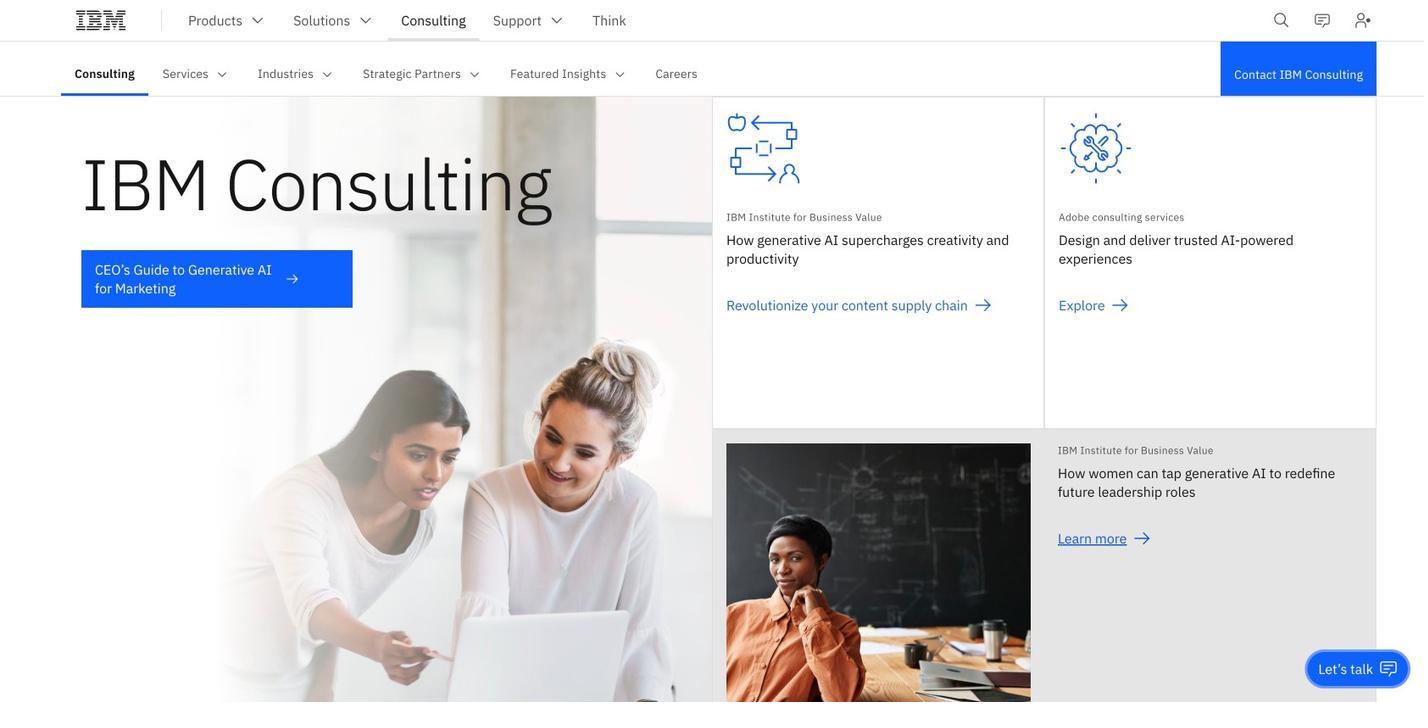Task type: describe. For each thing, give the bounding box(es) containing it.
let's talk element
[[1319, 660, 1374, 678]]



